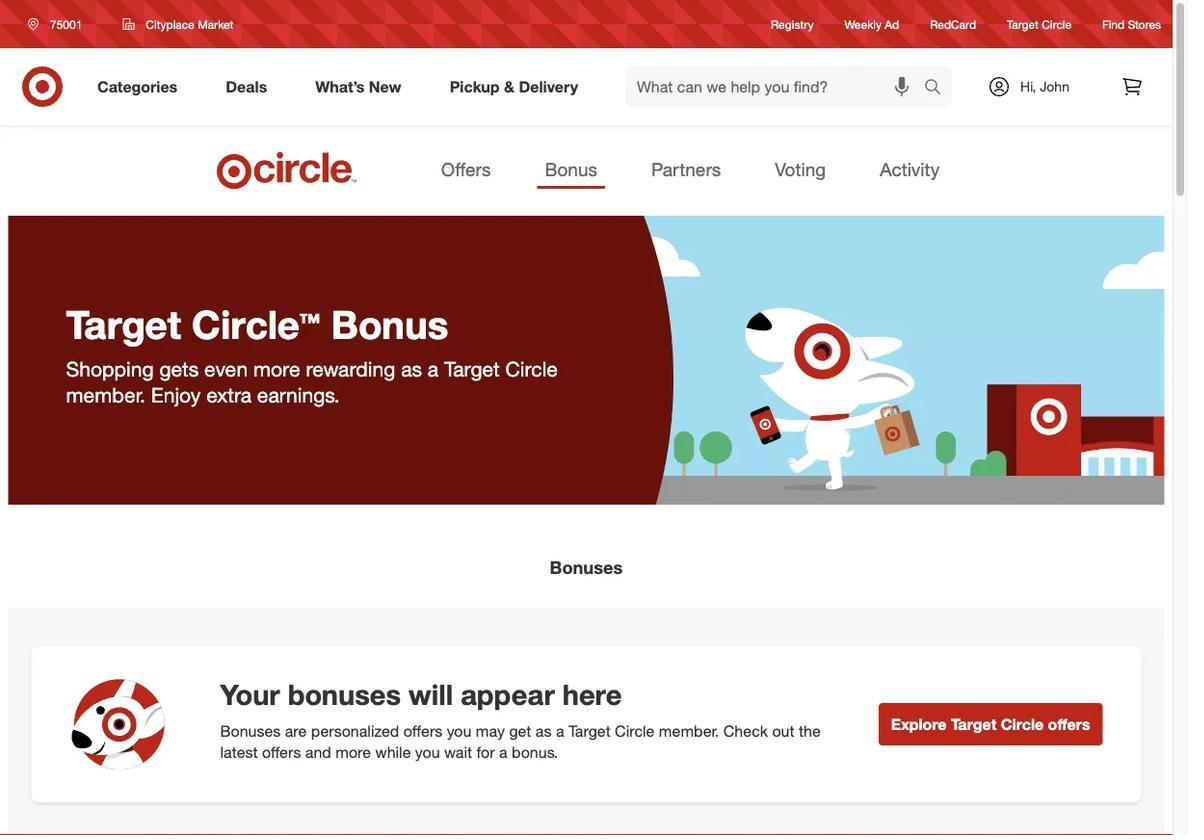 Task type: describe. For each thing, give the bounding box(es) containing it.
explore target circle offers link
[[879, 704, 1103, 746]]

shopping
[[66, 356, 154, 381]]

while
[[375, 744, 411, 763]]

0 horizontal spatial you
[[415, 744, 440, 763]]

market
[[198, 17, 234, 31]]

voting
[[775, 158, 826, 180]]

deals link
[[209, 66, 291, 108]]

2 vertical spatial a
[[499, 744, 507, 763]]

rewarding
[[306, 356, 395, 381]]

member. inside bonuses are personalized offers you may get as a target circle member. check out the latest offers and more while you wait for a bonus.
[[659, 722, 719, 741]]

pickup
[[450, 77, 500, 96]]

75001 button
[[15, 7, 103, 41]]

the
[[799, 722, 821, 741]]

personalized
[[311, 722, 399, 741]]

cityplace
[[146, 17, 195, 31]]

new
[[369, 77, 402, 96]]

redcard
[[930, 17, 976, 31]]

1 horizontal spatial you
[[447, 722, 472, 741]]

target circle ™ bonus shopping gets even more rewarding as a target circle member. enjoy extra earnings.
[[66, 301, 558, 407]]

target circle
[[1007, 17, 1072, 31]]

find stores
[[1103, 17, 1161, 31]]

weekly
[[845, 17, 882, 31]]

pickup & delivery
[[450, 77, 578, 96]]

hi, john
[[1021, 78, 1070, 95]]

delivery
[[519, 77, 578, 96]]

cityplace market
[[146, 17, 234, 31]]

are
[[285, 722, 307, 741]]

categories
[[97, 77, 178, 96]]

activity link
[[872, 152, 948, 189]]

may
[[476, 722, 505, 741]]

registry
[[771, 17, 814, 31]]

circle inside explore target circle offers link
[[1001, 715, 1044, 734]]

target circle logo image
[[214, 150, 360, 191]]

get
[[509, 722, 531, 741]]

bonuses
[[288, 678, 401, 712]]

latest
[[220, 744, 258, 763]]

bonuses for bonuses are personalized offers you may get as a target circle member. check out the latest offers and more while you wait for a bonus.
[[220, 722, 281, 741]]

more inside target circle ™ bonus shopping gets even more rewarding as a target circle member. enjoy extra earnings.
[[253, 356, 300, 381]]

check
[[724, 722, 768, 741]]

partners link
[[644, 152, 729, 189]]

search
[[916, 79, 962, 98]]

bonuses for bonuses
[[550, 557, 623, 579]]

circle inside bonuses are personalized offers you may get as a target circle member. check out the latest offers and more while you wait for a bonus.
[[615, 722, 655, 741]]

target inside bonuses are personalized offers you may get as a target circle member. check out the latest offers and more while you wait for a bonus.
[[569, 722, 611, 741]]

bonus.
[[512, 744, 558, 763]]

cityplace market button
[[110, 7, 246, 41]]

will
[[409, 678, 453, 712]]

as inside target circle ™ bonus shopping gets even more rewarding as a target circle member. enjoy extra earnings.
[[401, 356, 422, 381]]

stores
[[1128, 17, 1161, 31]]

bonuses are personalized offers you may get as a target circle member. check out the latest offers and more while you wait for a bonus.
[[220, 722, 821, 763]]

What can we help you find? suggestions appear below search field
[[625, 66, 929, 108]]

target circle link
[[1007, 16, 1072, 32]]

find stores link
[[1103, 16, 1161, 32]]

registry link
[[771, 16, 814, 32]]

offers
[[441, 158, 491, 180]]

bonus inside target circle ™ bonus shopping gets even more rewarding as a target circle member. enjoy extra earnings.
[[331, 301, 449, 349]]



Task type: vqa. For each thing, say whether or not it's contained in the screenshot.
Pickup
yes



Task type: locate. For each thing, give the bounding box(es) containing it.
1 horizontal spatial bonuses
[[550, 557, 623, 579]]

partners
[[651, 158, 721, 180]]

2 horizontal spatial offers
[[1048, 715, 1090, 734]]

0 vertical spatial more
[[253, 356, 300, 381]]

earnings.
[[257, 382, 340, 407]]

more up earnings.
[[253, 356, 300, 381]]

more down personalized
[[336, 744, 371, 763]]

1 horizontal spatial member.
[[659, 722, 719, 741]]

explore
[[891, 715, 947, 734]]

offers for personalized
[[404, 722, 443, 741]]

1 vertical spatial you
[[415, 744, 440, 763]]

here
[[563, 678, 622, 712]]

1 horizontal spatial offers
[[404, 722, 443, 741]]

for
[[476, 744, 495, 763]]

extra
[[206, 382, 252, 407]]

a inside target circle ™ bonus shopping gets even more rewarding as a target circle member. enjoy extra earnings.
[[428, 356, 439, 381]]

bonus
[[545, 158, 597, 180], [331, 301, 449, 349]]

0 horizontal spatial offers
[[262, 744, 301, 763]]

what's
[[315, 77, 365, 96]]

gets
[[159, 356, 199, 381]]

out
[[772, 722, 795, 741]]

1 vertical spatial a
[[556, 722, 564, 741]]

2 horizontal spatial a
[[556, 722, 564, 741]]

offers
[[1048, 715, 1090, 734], [404, 722, 443, 741], [262, 744, 301, 763]]

weekly ad link
[[845, 16, 899, 32]]

member. inside target circle ™ bonus shopping gets even more rewarding as a target circle member. enjoy extra earnings.
[[66, 382, 145, 407]]

even
[[204, 356, 248, 381]]

hi,
[[1021, 78, 1036, 95]]

&
[[504, 77, 515, 96]]

pickup & delivery link
[[433, 66, 602, 108]]

what's new
[[315, 77, 402, 96]]

search button
[[916, 66, 962, 112]]

1 vertical spatial member.
[[659, 722, 719, 741]]

member. left check
[[659, 722, 719, 741]]

1 horizontal spatial bonus
[[545, 158, 597, 180]]

you up wait in the bottom left of the page
[[447, 722, 472, 741]]

™
[[300, 305, 320, 348]]

ad
[[885, 17, 899, 31]]

redcard link
[[930, 16, 976, 32]]

0 vertical spatial bonuses
[[550, 557, 623, 579]]

as inside bonuses are personalized offers you may get as a target circle member. check out the latest offers and more while you wait for a bonus.
[[536, 722, 552, 741]]

your
[[220, 678, 280, 712]]

a right rewarding
[[428, 356, 439, 381]]

activity
[[880, 158, 940, 180]]

more
[[253, 356, 300, 381], [336, 744, 371, 763]]

1 horizontal spatial a
[[499, 744, 507, 763]]

0 horizontal spatial bonus
[[331, 301, 449, 349]]

as right get
[[536, 722, 552, 741]]

circle
[[1042, 17, 1072, 31], [192, 301, 300, 349], [506, 356, 558, 381], [1001, 715, 1044, 734], [615, 722, 655, 741]]

1 horizontal spatial more
[[336, 744, 371, 763]]

bonuses
[[550, 557, 623, 579], [220, 722, 281, 741]]

appear
[[461, 678, 555, 712]]

and
[[305, 744, 331, 763]]

find
[[1103, 17, 1125, 31]]

0 horizontal spatial more
[[253, 356, 300, 381]]

bonus down delivery
[[545, 158, 597, 180]]

more inside bonuses are personalized offers you may get as a target circle member. check out the latest offers and more while you wait for a bonus.
[[336, 744, 371, 763]]

voting link
[[767, 152, 834, 189]]

75001
[[50, 17, 82, 31]]

0 horizontal spatial member.
[[66, 382, 145, 407]]

what's new link
[[299, 66, 426, 108]]

0 vertical spatial bonus
[[545, 158, 597, 180]]

0 horizontal spatial a
[[428, 356, 439, 381]]

offers for circle
[[1048, 715, 1090, 734]]

enjoy
[[151, 382, 201, 407]]

bonus up rewarding
[[331, 301, 449, 349]]

member. down shopping
[[66, 382, 145, 407]]

a right for
[[499, 744, 507, 763]]

bonuses inside bonuses are personalized offers you may get as a target circle member. check out the latest offers and more while you wait for a bonus.
[[220, 722, 281, 741]]

weekly ad
[[845, 17, 899, 31]]

wait
[[444, 744, 472, 763]]

1 horizontal spatial as
[[536, 722, 552, 741]]

deals
[[226, 77, 267, 96]]

circle inside target circle link
[[1042, 17, 1072, 31]]

bonus link
[[537, 152, 605, 189]]

0 vertical spatial you
[[447, 722, 472, 741]]

you
[[447, 722, 472, 741], [415, 744, 440, 763]]

member.
[[66, 382, 145, 407], [659, 722, 719, 741]]

a
[[428, 356, 439, 381], [556, 722, 564, 741], [499, 744, 507, 763]]

1 vertical spatial bonus
[[331, 301, 449, 349]]

0 vertical spatial member.
[[66, 382, 145, 407]]

0 vertical spatial as
[[401, 356, 422, 381]]

1 vertical spatial as
[[536, 722, 552, 741]]

0 horizontal spatial as
[[401, 356, 422, 381]]

offers link
[[433, 152, 499, 189]]

your bonuses will appear here
[[220, 678, 622, 712]]

0 vertical spatial a
[[428, 356, 439, 381]]

target
[[1007, 17, 1039, 31], [66, 301, 181, 349], [444, 356, 500, 381], [951, 715, 997, 734], [569, 722, 611, 741]]

john
[[1040, 78, 1070, 95]]

1 vertical spatial more
[[336, 744, 371, 763]]

explore target circle offers
[[891, 715, 1090, 734]]

as right rewarding
[[401, 356, 422, 381]]

0 horizontal spatial bonuses
[[220, 722, 281, 741]]

you left wait in the bottom left of the page
[[415, 744, 440, 763]]

as
[[401, 356, 422, 381], [536, 722, 552, 741]]

a up bonus.
[[556, 722, 564, 741]]

categories link
[[81, 66, 202, 108]]

1 vertical spatial bonuses
[[220, 722, 281, 741]]



